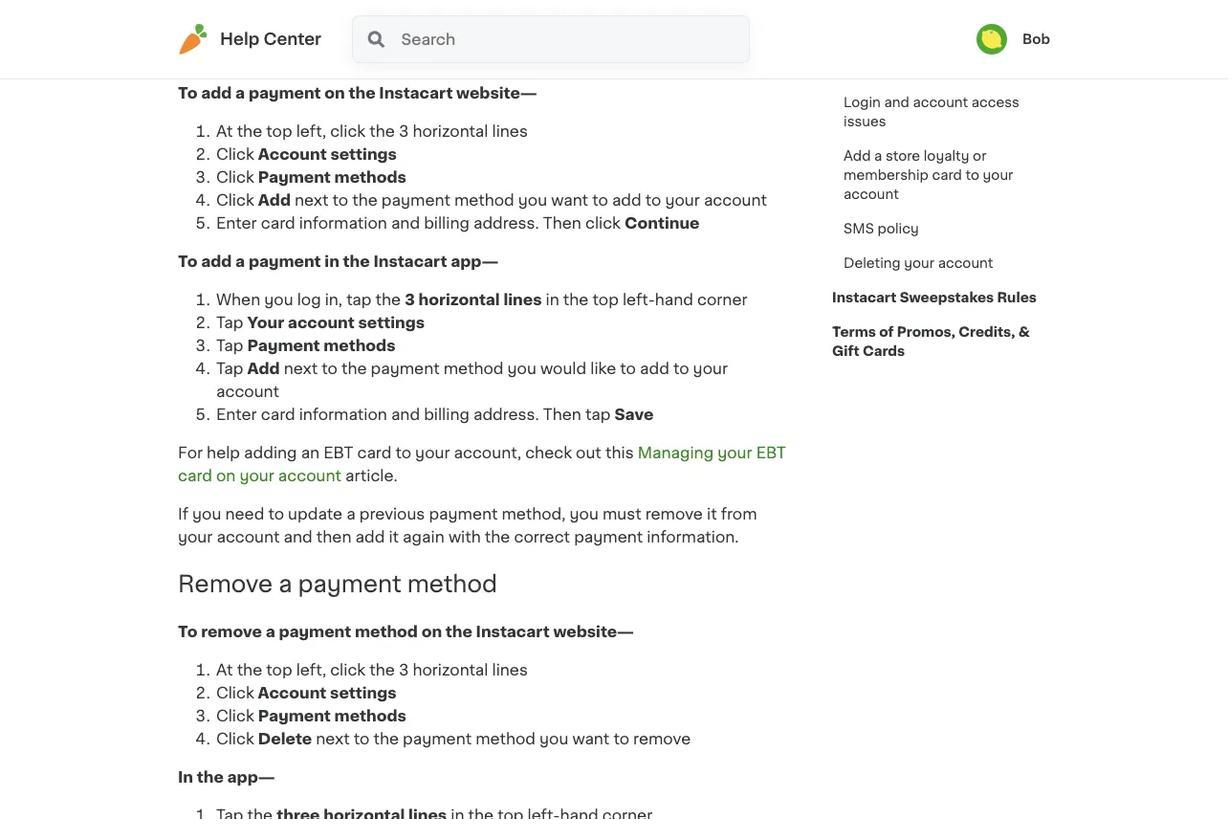 Task type: describe. For each thing, give the bounding box(es) containing it.
sms policy
[[844, 222, 919, 235]]

credits,
[[959, 325, 1016, 339]]

time—before,
[[472, 24, 578, 39]]

terms
[[832, 325, 876, 339]]

payment inside next to the payment method you would like to add to your account
[[371, 361, 440, 376]]

tap inside when you log in, tap the 3 horizontal lines in the top left-hand corner tap your account settings tap payment methods
[[346, 292, 372, 307]]

3 tap from the top
[[216, 361, 244, 376]]

card inside at the top left, click the 3 horizontal lines click account settings click payment methods click add next to the payment method you want to add to your account enter card information and billing address. then click continue
[[261, 215, 295, 230]]

store
[[886, 149, 921, 163]]

when you log in, tap the 3 horizontal lines in the top left-hand corner tap your account settings tap payment methods
[[216, 292, 748, 353]]

Search search field
[[400, 16, 749, 62]]

account inside at the top left, click the 3 horizontal lines click account settings click payment methods click add next to the payment method you want to add to your account enter card information and billing address. then click continue
[[704, 192, 767, 207]]

instacart image
[[178, 24, 209, 55]]

your inside next to the payment method you would like to add to your account
[[693, 361, 728, 376]]

any
[[440, 24, 468, 39]]

at
[[421, 24, 436, 39]]

1 click from the top
[[216, 146, 254, 162]]

policy
[[878, 222, 919, 235]]

your down enter card information and billing address. then tap save
[[415, 445, 450, 460]]

account inside next to the payment method you would like to add to your account
[[216, 384, 279, 399]]

managing
[[638, 445, 714, 460]]

you inside at the top left, click the 3 horizontal lines click account settings click payment methods click delete next to the payment method you want to remove
[[540, 732, 569, 747]]

login
[[844, 96, 881, 109]]

can
[[210, 24, 238, 39]]

this
[[606, 445, 634, 460]]

help center link
[[178, 24, 322, 55]]

horizontal inside at the top left, click the 3 horizontal lines click account settings click payment methods click delete next to the payment method you want to remove
[[413, 663, 488, 678]]

login and account access issues
[[844, 96, 1020, 128]]

top inside when you log in, tap the 3 horizontal lines in the top left-hand corner tap your account settings tap payment methods
[[593, 292, 619, 307]]

information inside at the top left, click the 3 horizontal lines click account settings click payment methods click add next to the payment method you want to add to your account enter card information and billing address. then click continue
[[299, 215, 387, 230]]

method inside at the top left, click the 3 horizontal lines click account settings click payment methods click add next to the payment method you want to add to your account enter card information and billing address. then click continue
[[454, 192, 515, 207]]

remove inside if you need to update a previous payment method, you must remove it from your account and then add it again with the correct payment information.
[[646, 506, 703, 521]]

in the app—
[[178, 770, 275, 785]]

like
[[591, 361, 616, 376]]

add inside if you need to update a previous payment method, you must remove it from your account and then add it again with the correct payment information.
[[355, 529, 385, 544]]

account inside add a store loyalty or membership card to your account
[[844, 188, 899, 201]]

a inside if you need to update a previous payment method, you must remove it from your account and then add it again with the correct payment information.
[[347, 506, 356, 521]]

sweepstakes
[[900, 291, 994, 304]]

top for at the top left, click the 3 horizontal lines click account settings click payment methods click add next to the payment method you want to add to your account enter card information and billing address. then click continue
[[266, 123, 292, 139]]

must
[[603, 506, 642, 521]]

help
[[220, 31, 260, 47]]

card inside add a store loyalty or membership card to your account
[[932, 168, 962, 182]]

next to the payment method you would like to add to your account
[[216, 361, 728, 399]]

0 vertical spatial in
[[325, 253, 340, 269]]

to add a payment on the instacart website—
[[178, 85, 537, 100]]

save
[[615, 406, 654, 422]]

then
[[317, 529, 352, 544]]

deleting
[[844, 256, 901, 270]]

methods inside when you log in, tap the 3 horizontal lines in the top left-hand corner tap your account settings tap payment methods
[[324, 338, 396, 353]]

at the top left, click the 3 horizontal lines click account settings click payment methods click add next to the payment method you want to add to your account enter card information and billing address. then click continue
[[216, 123, 767, 230]]

need
[[225, 506, 264, 521]]

at for at the top left, click the 3 horizontal lines click account settings click payment methods click add next to the payment method you want to add to your account enter card information and billing address. then click continue
[[216, 123, 233, 139]]

method inside at the top left, click the 3 horizontal lines click account settings click payment methods click delete next to the payment method you want to remove
[[476, 732, 536, 747]]

help center
[[220, 31, 322, 47]]

for help adding an ebt card to your account, check out this
[[178, 445, 638, 460]]

you inside when you log in, tap the 3 horizontal lines in the top left-hand corner tap your account settings tap payment methods
[[264, 292, 293, 307]]

sms
[[844, 222, 875, 235]]

again
[[403, 529, 445, 544]]

instacart sweepstakes rules
[[832, 291, 1037, 304]]

continue
[[625, 215, 700, 230]]

methods inside you can add payment methods at any time—before, after, or while placing an order.
[[348, 24, 417, 39]]

address. inside at the top left, click the 3 horizontal lines click account settings click payment methods click add next to the payment method you want to add to your account enter card information and billing address. then click continue
[[474, 215, 539, 230]]

0 horizontal spatial app—
[[227, 770, 275, 785]]

on for your
[[216, 468, 236, 483]]

at for at the top left, click the 3 horizontal lines click account settings click payment methods click delete next to the payment method you want to remove
[[216, 663, 233, 678]]

or inside you can add payment methods at any time—before, after, or while placing an order.
[[626, 24, 642, 39]]

help
[[207, 445, 240, 460]]

add inside next to the payment method you would like to add to your account
[[640, 361, 670, 376]]

from
[[721, 506, 757, 521]]

in,
[[325, 292, 343, 307]]

click for at the top left, click the 3 horizontal lines click account settings click payment methods click add next to the payment method you want to add to your account enter card information and billing address. then click continue
[[330, 123, 366, 139]]

managing your ebt card on your account link
[[178, 445, 786, 483]]

account,
[[454, 445, 522, 460]]

after,
[[582, 24, 622, 39]]

user avatar image
[[977, 24, 1007, 55]]

delete
[[258, 732, 312, 747]]

add a store loyalty or membership card to your account link
[[832, 139, 1051, 211]]

order.
[[178, 47, 222, 62]]

in
[[178, 770, 193, 785]]

previous
[[360, 506, 425, 521]]

1 vertical spatial website—
[[553, 624, 634, 640]]

3 for account settings
[[399, 123, 409, 139]]

terms of promos, credits, & gift cards link
[[832, 315, 1051, 368]]

center
[[263, 31, 322, 47]]

card up article.
[[357, 445, 392, 460]]

at the top left, click the 3 horizontal lines click account settings click payment methods click delete next to the payment method you want to remove
[[216, 663, 691, 747]]

0 vertical spatial it
[[707, 506, 717, 521]]

corner
[[698, 292, 748, 307]]

remove inside at the top left, click the 3 horizontal lines click account settings click payment methods click delete next to the payment method you want to remove
[[634, 732, 691, 747]]

for
[[178, 445, 203, 460]]

promos,
[[897, 325, 956, 339]]

horizontal for your account settings
[[419, 292, 500, 307]]

or inside add a store loyalty or membership card to your account
[[973, 149, 987, 163]]

account inside login and account access issues
[[913, 96, 969, 109]]

to remove a payment method on the instacart website—
[[178, 624, 634, 640]]

loyalty
[[924, 149, 970, 163]]

add down order.
[[201, 85, 232, 100]]

2 then from the top
[[543, 406, 582, 422]]

payment for at the top left, click the 3 horizontal lines click account settings click payment methods click delete next to the payment method you want to remove
[[258, 709, 331, 724]]

methods inside at the top left, click the 3 horizontal lines click account settings click payment methods click delete next to the payment method you want to remove
[[334, 709, 406, 724]]

add up when
[[201, 253, 232, 269]]

updating
[[844, 42, 906, 55]]

log
[[297, 292, 321, 307]]

correct
[[514, 529, 570, 544]]

to add a payment in the instacart app—
[[178, 253, 499, 269]]

enter inside at the top left, click the 3 horizontal lines click account settings click payment methods click add next to the payment method you want to add to your account enter card information and billing address. then click continue
[[216, 215, 257, 230]]

billing inside at the top left, click the 3 horizontal lines click account settings click payment methods click add next to the payment method you want to add to your account enter card information and billing address. then click continue
[[424, 215, 470, 230]]

terms of promos, credits, & gift cards
[[832, 325, 1030, 358]]

left, for delete
[[296, 663, 326, 678]]

a up when
[[235, 253, 245, 269]]

membership
[[844, 168, 929, 182]]

next for at the top left, click the 3 horizontal lines click account settings click payment methods click add next to the payment method you want to add to your account enter card information and billing address. then click continue
[[295, 192, 329, 207]]

add inside you can add payment methods at any time—before, after, or while placing an order.
[[242, 24, 272, 39]]

add a store loyalty or membership card to your account
[[844, 149, 1014, 201]]

3 for your account settings
[[405, 292, 415, 307]]

in inside when you log in, tap the 3 horizontal lines in the top left-hand corner tap your account settings tap payment methods
[[546, 292, 560, 307]]

settings inside when you log in, tap the 3 horizontal lines in the top left-hand corner tap your account settings tap payment methods
[[358, 315, 425, 330]]

updating your payment methods link
[[832, 32, 1051, 85]]

horizontal for account settings
[[413, 123, 488, 139]]

when
[[216, 292, 260, 307]]

next inside next to the payment method you would like to add to your account
[[284, 361, 318, 376]]

placing
[[689, 24, 746, 39]]

card inside managing your ebt card on your account
[[178, 468, 212, 483]]

the inside next to the payment method you would like to add to your account
[[342, 361, 367, 376]]

issues
[[844, 115, 887, 128]]

1 horizontal spatial app—
[[451, 253, 499, 269]]

left-
[[623, 292, 655, 307]]

remove a payment method
[[178, 573, 498, 596]]

card up adding
[[261, 406, 295, 422]]

updating your payment methods
[[844, 42, 1003, 75]]

access
[[972, 96, 1020, 109]]



Task type: locate. For each thing, give the bounding box(es) containing it.
you inside at the top left, click the 3 horizontal lines click account settings click payment methods click add next to the payment method you want to add to your account enter card information and billing address. then click continue
[[518, 192, 547, 207]]

a inside add a store loyalty or membership card to your account
[[875, 149, 883, 163]]

settings down to remove a payment method on the instacart website—
[[330, 686, 397, 701]]

and down update
[[284, 529, 313, 544]]

ebt inside managing your ebt card on your account
[[757, 445, 786, 460]]

enter up help
[[216, 406, 257, 422]]

0 vertical spatial account
[[258, 146, 327, 162]]

to inside if you need to update a previous payment method, you must remove it from your account and then add it again with the correct payment information.
[[268, 506, 284, 521]]

1 tap from the top
[[216, 315, 244, 330]]

want for remove
[[573, 732, 610, 747]]

3 down to remove a payment method on the instacart website—
[[399, 663, 409, 678]]

0 vertical spatial add
[[844, 149, 871, 163]]

2 vertical spatial on
[[422, 624, 442, 640]]

1 enter from the top
[[216, 215, 257, 230]]

website—
[[457, 85, 537, 100], [553, 624, 634, 640]]

account inside managing your ebt card on your account
[[278, 468, 341, 483]]

payment inside when you log in, tap the 3 horizontal lines in the top left-hand corner tap your account settings tap payment methods
[[247, 338, 320, 353]]

to
[[178, 85, 198, 100], [178, 253, 198, 269], [178, 624, 198, 640]]

update
[[288, 506, 343, 521]]

account down to add a payment on the instacart website—
[[258, 146, 327, 162]]

2 vertical spatial top
[[266, 663, 292, 678]]

1 vertical spatial add
[[258, 192, 291, 207]]

lines for when you log in, tap the
[[504, 292, 542, 307]]

2 vertical spatial to
[[178, 624, 198, 640]]

and inside login and account access issues
[[885, 96, 910, 109]]

payment inside updating your payment methods
[[943, 42, 1003, 55]]

out
[[576, 445, 602, 460]]

payment inside at the top left, click the 3 horizontal lines click account settings click payment methods click add next to the payment method you want to add to your account enter card information and billing address. then click continue
[[382, 192, 451, 207]]

0 vertical spatial top
[[266, 123, 292, 139]]

2 enter from the top
[[216, 406, 257, 422]]

0 vertical spatial website—
[[457, 85, 537, 100]]

and inside at the top left, click the 3 horizontal lines click account settings click payment methods click add next to the payment method you want to add to your account enter card information and billing address. then click continue
[[391, 215, 420, 230]]

top down to add a payment on the instacart website—
[[266, 123, 292, 139]]

3 inside when you log in, tap the 3 horizontal lines in the top left-hand corner tap your account settings tap payment methods
[[405, 292, 415, 307]]

account for add
[[258, 146, 327, 162]]

next inside at the top left, click the 3 horizontal lines click account settings click payment methods click add next to the payment method you want to add to your account enter card information and billing address. then click continue
[[295, 192, 329, 207]]

account inside the deleting your account "link"
[[938, 256, 994, 270]]

0 vertical spatial app—
[[451, 253, 499, 269]]

1 vertical spatial remove
[[201, 624, 262, 640]]

to inside add a store loyalty or membership card to your account
[[966, 168, 980, 182]]

0 vertical spatial billing
[[424, 215, 470, 230]]

top left left-
[[593, 292, 619, 307]]

left, inside at the top left, click the 3 horizontal lines click account settings click payment methods click add next to the payment method you want to add to your account enter card information and billing address. then click continue
[[296, 123, 326, 139]]

1 vertical spatial 3
[[405, 292, 415, 307]]

1 vertical spatial on
[[216, 468, 236, 483]]

left, inside at the top left, click the 3 horizontal lines click account settings click payment methods click delete next to the payment method you want to remove
[[296, 663, 326, 678]]

your down adding
[[240, 468, 274, 483]]

gift
[[832, 344, 860, 358]]

click inside at the top left, click the 3 horizontal lines click account settings click payment methods click delete next to the payment method you want to remove
[[330, 663, 366, 678]]

0 vertical spatial tap
[[346, 292, 372, 307]]

1 vertical spatial horizontal
[[419, 292, 500, 307]]

0 vertical spatial or
[[626, 24, 642, 39]]

app—
[[451, 253, 499, 269], [227, 770, 275, 785]]

add up to add a payment in the instacart app—
[[258, 192, 291, 207]]

2 ebt from the left
[[757, 445, 786, 460]]

0 vertical spatial want
[[551, 192, 589, 207]]

account for delete
[[258, 686, 327, 701]]

at down 'remove'
[[216, 663, 233, 678]]

methods down to remove a payment method on the instacart website—
[[334, 709, 406, 724]]

cards
[[863, 344, 905, 358]]

at inside at the top left, click the 3 horizontal lines click account settings click payment methods click delete next to the payment method you want to remove
[[216, 663, 233, 678]]

want for add
[[551, 192, 589, 207]]

add inside at the top left, click the 3 horizontal lines click account settings click payment methods click add next to the payment method you want to add to your account enter card information and billing address. then click continue
[[258, 192, 291, 207]]

3
[[399, 123, 409, 139], [405, 292, 415, 307], [399, 663, 409, 678]]

enter up when
[[216, 215, 257, 230]]

0 horizontal spatial or
[[626, 24, 642, 39]]

0 vertical spatial on
[[325, 85, 345, 100]]

lines inside at the top left, click the 3 horizontal lines click account settings click payment methods click add next to the payment method you want to add to your account enter card information and billing address. then click continue
[[492, 123, 528, 139]]

tap
[[346, 292, 372, 307], [586, 406, 611, 422]]

lines for at the top left, click the 3 horizontal lines
[[492, 123, 528, 139]]

add
[[242, 24, 272, 39], [201, 85, 232, 100], [612, 192, 642, 207], [201, 253, 232, 269], [640, 361, 670, 376], [355, 529, 385, 544]]

at inside at the top left, click the 3 horizontal lines click account settings click payment methods click add next to the payment method you want to add to your account enter card information and billing address. then click continue
[[216, 123, 233, 139]]

deleting your account link
[[832, 246, 1005, 280]]

1 billing from the top
[[424, 215, 470, 230]]

your
[[247, 315, 284, 330]]

card up to add a payment in the instacart app—
[[261, 215, 295, 230]]

your up the "continue"
[[665, 192, 700, 207]]

would
[[541, 361, 587, 376]]

0 vertical spatial 3
[[399, 123, 409, 139]]

it left from
[[707, 506, 717, 521]]

3 down to add a payment on the instacart website—
[[399, 123, 409, 139]]

left, for add
[[296, 123, 326, 139]]

method,
[[502, 506, 566, 521]]

1 vertical spatial top
[[593, 292, 619, 307]]

on inside managing your ebt card on your account
[[216, 468, 236, 483]]

want
[[551, 192, 589, 207], [573, 732, 610, 747]]

hand
[[655, 292, 694, 307]]

1 vertical spatial next
[[284, 361, 318, 376]]

&
[[1019, 325, 1030, 339]]

3 click from the top
[[216, 192, 254, 207]]

top
[[266, 123, 292, 139], [593, 292, 619, 307], [266, 663, 292, 678]]

check
[[525, 445, 572, 460]]

your inside at the top left, click the 3 horizontal lines click account settings click payment methods click add next to the payment method you want to add to your account enter card information and billing address. then click continue
[[665, 192, 700, 207]]

next inside at the top left, click the 3 horizontal lines click account settings click payment methods click delete next to the payment method you want to remove
[[316, 732, 350, 747]]

0 vertical spatial tap
[[216, 315, 244, 330]]

0 vertical spatial an
[[750, 24, 768, 39]]

2 address. from the top
[[474, 406, 539, 422]]

lines
[[492, 123, 528, 139], [504, 292, 542, 307], [492, 663, 528, 678]]

account inside at the top left, click the 3 horizontal lines click account settings click payment methods click delete next to the payment method you want to remove
[[258, 686, 327, 701]]

0 horizontal spatial ebt
[[324, 445, 353, 460]]

at down order.
[[216, 123, 233, 139]]

information up article.
[[299, 406, 387, 422]]

at
[[216, 123, 233, 139], [216, 663, 233, 678]]

payment for at the top left, click the 3 horizontal lines click account settings click payment methods click add next to the payment method you want to add to your account enter card information and billing address. then click continue
[[258, 169, 331, 185]]

horizontal up next to the payment method you would like to add to your account
[[419, 292, 500, 307]]

the inside if you need to update a previous payment method, you must remove it from your account and then add it again with the correct payment information.
[[485, 529, 510, 544]]

app— up when you log in, tap the 3 horizontal lines in the top left-hand corner tap your account settings tap payment methods
[[451, 253, 499, 269]]

2 click from the top
[[216, 169, 254, 185]]

1 horizontal spatial or
[[973, 149, 987, 163]]

sms policy link
[[832, 211, 931, 246]]

add up save
[[640, 361, 670, 376]]

0 vertical spatial payment
[[258, 169, 331, 185]]

1 vertical spatial tap
[[216, 338, 244, 353]]

0 vertical spatial remove
[[646, 506, 703, 521]]

payment inside at the top left, click the 3 horizontal lines click account settings click payment methods click delete next to the payment method you want to remove
[[258, 709, 331, 724]]

payment up to add a payment in the instacart app—
[[258, 169, 331, 185]]

0 vertical spatial left,
[[296, 123, 326, 139]]

your down access
[[983, 168, 1014, 182]]

on
[[325, 85, 345, 100], [216, 468, 236, 483], [422, 624, 442, 640]]

0 vertical spatial next
[[295, 192, 329, 207]]

0 horizontal spatial website—
[[457, 85, 537, 100]]

1 horizontal spatial website—
[[553, 624, 634, 640]]

methods left at
[[348, 24, 417, 39]]

want inside at the top left, click the 3 horizontal lines click account settings click payment methods click add next to the payment method you want to add to your account enter card information and billing address. then click continue
[[551, 192, 589, 207]]

add inside add a store loyalty or membership card to your account
[[844, 149, 871, 163]]

add inside at the top left, click the 3 horizontal lines click account settings click payment methods click add next to the payment method you want to add to your account enter card information and billing address. then click continue
[[612, 192, 642, 207]]

bob
[[1023, 33, 1051, 46]]

2 vertical spatial payment
[[258, 709, 331, 724]]

with
[[449, 529, 481, 544]]

2 vertical spatial settings
[[330, 686, 397, 701]]

you inside next to the payment method you would like to add to your account
[[508, 361, 537, 376]]

1 vertical spatial enter
[[216, 406, 257, 422]]

your inside the deleting your account "link"
[[904, 256, 935, 270]]

next right tap add
[[284, 361, 318, 376]]

1 information from the top
[[299, 215, 387, 230]]

account up delete
[[258, 686, 327, 701]]

2 vertical spatial next
[[316, 732, 350, 747]]

payment inside you can add payment methods at any time—before, after, or while placing an order.
[[275, 24, 344, 39]]

or right the after,
[[626, 24, 642, 39]]

account inside if you need to update a previous payment method, you must remove it from your account and then add it again with the correct payment information.
[[217, 529, 280, 544]]

1 horizontal spatial in
[[546, 292, 560, 307]]

methods inside at the top left, click the 3 horizontal lines click account settings click payment methods click add next to the payment method you want to add to your account enter card information and billing address. then click continue
[[334, 169, 406, 185]]

top inside at the top left, click the 3 horizontal lines click account settings click payment methods click add next to the payment method you want to add to your account enter card information and billing address. then click continue
[[266, 123, 292, 139]]

an inside you can add payment methods at any time—before, after, or while placing an order.
[[750, 24, 768, 39]]

and inside if you need to update a previous payment method, you must remove it from your account and then add it again with the correct payment information.
[[284, 529, 313, 544]]

0 vertical spatial address.
[[474, 215, 539, 230]]

0 vertical spatial horizontal
[[413, 123, 488, 139]]

account
[[913, 96, 969, 109], [844, 188, 899, 201], [704, 192, 767, 207], [938, 256, 994, 270], [288, 315, 355, 330], [216, 384, 279, 399], [278, 468, 341, 483], [217, 529, 280, 544]]

2 vertical spatial tap
[[216, 361, 244, 376]]

1 left, from the top
[[296, 123, 326, 139]]

top inside at the top left, click the 3 horizontal lines click account settings click payment methods click delete next to the payment method you want to remove
[[266, 663, 292, 678]]

to for to add a payment on the instacart website—
[[178, 85, 198, 100]]

card down loyalty
[[932, 168, 962, 182]]

0 vertical spatial lines
[[492, 123, 528, 139]]

your up "instacart sweepstakes rules" "link"
[[904, 256, 935, 270]]

1 horizontal spatial on
[[325, 85, 345, 100]]

instacart inside "link"
[[832, 291, 897, 304]]

settings for at the top left, click the 3 horizontal lines click account settings click payment methods click delete next to the payment method you want to remove
[[330, 686, 397, 701]]

3 to from the top
[[178, 624, 198, 640]]

1 vertical spatial click
[[586, 215, 621, 230]]

1 address. from the top
[[474, 215, 539, 230]]

add down your
[[247, 361, 280, 376]]

instacart down at
[[379, 85, 453, 100]]

ebt up article.
[[324, 445, 353, 460]]

tap add
[[216, 361, 280, 376]]

payment
[[275, 24, 344, 39], [943, 42, 1003, 55], [249, 85, 321, 100], [382, 192, 451, 207], [249, 253, 321, 269], [371, 361, 440, 376], [429, 506, 498, 521], [574, 529, 643, 544], [298, 573, 402, 596], [279, 624, 351, 640], [403, 732, 472, 747]]

1 vertical spatial in
[[546, 292, 560, 307]]

instacart sweepstakes rules link
[[832, 280, 1037, 315]]

an right the placing
[[750, 24, 768, 39]]

0 horizontal spatial it
[[389, 529, 399, 544]]

left,
[[296, 123, 326, 139], [296, 663, 326, 678]]

1 horizontal spatial ebt
[[757, 445, 786, 460]]

methods down updating
[[844, 61, 904, 75]]

enter card information and billing address. then tap save
[[216, 406, 654, 422]]

or right loyalty
[[973, 149, 987, 163]]

and right login in the right top of the page
[[885, 96, 910, 109]]

settings down to add a payment in the instacart app—
[[358, 315, 425, 330]]

next
[[295, 192, 329, 207], [284, 361, 318, 376], [316, 732, 350, 747]]

2 information from the top
[[299, 406, 387, 422]]

a up then
[[347, 506, 356, 521]]

a up membership
[[875, 149, 883, 163]]

ebt up from
[[757, 445, 786, 460]]

0 horizontal spatial in
[[325, 253, 340, 269]]

4 click from the top
[[216, 686, 254, 701]]

payment inside at the top left, click the 3 horizontal lines click account settings click payment methods click delete next to the payment method you want to remove
[[403, 732, 472, 747]]

2 left, from the top
[[296, 663, 326, 678]]

settings for at the top left, click the 3 horizontal lines click account settings click payment methods click add next to the payment method you want to add to your account enter card information and billing address. then click continue
[[330, 146, 397, 162]]

0 horizontal spatial on
[[216, 468, 236, 483]]

tap left save
[[586, 406, 611, 422]]

tap right in,
[[346, 292, 372, 307]]

payment up delete
[[258, 709, 331, 724]]

a down 'remove'
[[266, 624, 275, 640]]

adding
[[244, 445, 297, 460]]

1 vertical spatial app—
[[227, 770, 275, 785]]

in up in,
[[325, 253, 340, 269]]

lines inside at the top left, click the 3 horizontal lines click account settings click payment methods click delete next to the payment method you want to remove
[[492, 663, 528, 678]]

1 vertical spatial an
[[301, 445, 320, 460]]

top for at the top left, click the 3 horizontal lines click account settings click payment methods click delete next to the payment method you want to remove
[[266, 663, 292, 678]]

0 vertical spatial click
[[330, 123, 366, 139]]

1 vertical spatial then
[[543, 406, 582, 422]]

your down corner
[[693, 361, 728, 376]]

click down to add a payment on the instacart website—
[[330, 123, 366, 139]]

payment inside at the top left, click the 3 horizontal lines click account settings click payment methods click add next to the payment method you want to add to your account enter card information and billing address. then click continue
[[258, 169, 331, 185]]

1 at from the top
[[216, 123, 233, 139]]

bob link
[[977, 24, 1051, 55]]

0 horizontal spatial an
[[301, 445, 320, 460]]

0 horizontal spatial tap
[[346, 292, 372, 307]]

1 vertical spatial lines
[[504, 292, 542, 307]]

settings inside at the top left, click the 3 horizontal lines click account settings click payment methods click add next to the payment method you want to add to your account enter card information and billing address. then click continue
[[330, 146, 397, 162]]

your right updating
[[909, 42, 940, 55]]

methods down to add a payment on the instacart website—
[[334, 169, 406, 185]]

information up to add a payment in the instacart app—
[[299, 215, 387, 230]]

0 vertical spatial at
[[216, 123, 233, 139]]

2 vertical spatial lines
[[492, 663, 528, 678]]

settings inside at the top left, click the 3 horizontal lines click account settings click payment methods click delete next to the payment method you want to remove
[[330, 686, 397, 701]]

2 vertical spatial 3
[[399, 663, 409, 678]]

2 horizontal spatial on
[[422, 624, 442, 640]]

your inside add a store loyalty or membership card to your account
[[983, 168, 1014, 182]]

1 vertical spatial information
[[299, 406, 387, 422]]

1 vertical spatial or
[[973, 149, 987, 163]]

1 vertical spatial left,
[[296, 663, 326, 678]]

settings down to add a payment on the instacart website—
[[330, 146, 397, 162]]

an right adding
[[301, 445, 320, 460]]

next for at the top left, click the 3 horizontal lines click account settings click payment methods click delete next to the payment method you want to remove
[[316, 732, 350, 747]]

method inside next to the payment method you would like to add to your account
[[444, 361, 504, 376]]

1 account from the top
[[258, 146, 327, 162]]

left, down to add a payment on the instacart website—
[[296, 123, 326, 139]]

you
[[518, 192, 547, 207], [264, 292, 293, 307], [508, 361, 537, 376], [192, 506, 221, 521], [570, 506, 599, 521], [540, 732, 569, 747]]

2 at from the top
[[216, 663, 233, 678]]

1 vertical spatial tap
[[586, 406, 611, 422]]

top up delete
[[266, 663, 292, 678]]

card down for
[[178, 468, 212, 483]]

1 horizontal spatial tap
[[586, 406, 611, 422]]

methods down in,
[[324, 338, 396, 353]]

1 vertical spatial it
[[389, 529, 399, 544]]

payment
[[258, 169, 331, 185], [247, 338, 320, 353], [258, 709, 331, 724]]

1 vertical spatial address.
[[474, 406, 539, 422]]

billing
[[424, 215, 470, 230], [424, 406, 470, 422]]

2 vertical spatial add
[[247, 361, 280, 376]]

and up to add a payment in the instacart app—
[[391, 215, 420, 230]]

instacart up when you log in, tap the 3 horizontal lines in the top left-hand corner tap your account settings tap payment methods
[[374, 253, 447, 269]]

your
[[909, 42, 940, 55], [983, 168, 1014, 182], [665, 192, 700, 207], [904, 256, 935, 270], [693, 361, 728, 376], [415, 445, 450, 460], [718, 445, 753, 460], [240, 468, 274, 483], [178, 529, 213, 544]]

a
[[235, 85, 245, 100], [875, 149, 883, 163], [235, 253, 245, 269], [347, 506, 356, 521], [279, 573, 292, 596], [266, 624, 275, 640]]

lines inside when you log in, tap the 3 horizontal lines in the top left-hand corner tap your account settings tap payment methods
[[504, 292, 542, 307]]

0 vertical spatial to
[[178, 85, 198, 100]]

to for to remove a payment method on the instacart website—
[[178, 624, 198, 640]]

horizontal inside when you log in, tap the 3 horizontal lines in the top left-hand corner tap your account settings tap payment methods
[[419, 292, 500, 307]]

on for the
[[325, 85, 345, 100]]

3 right in,
[[405, 292, 415, 307]]

methods
[[348, 24, 417, 39], [844, 61, 904, 75], [334, 169, 406, 185], [324, 338, 396, 353], [334, 709, 406, 724]]

1 horizontal spatial it
[[707, 506, 717, 521]]

0 vertical spatial settings
[[330, 146, 397, 162]]

add right can
[[242, 24, 272, 39]]

instacart up at the top left, click the 3 horizontal lines click account settings click payment methods click delete next to the payment method you want to remove
[[476, 624, 550, 640]]

while
[[646, 24, 686, 39]]

horizontal inside at the top left, click the 3 horizontal lines click account settings click payment methods click add next to the payment method you want to add to your account enter card information and billing address. then click continue
[[413, 123, 488, 139]]

1 vertical spatial settings
[[358, 315, 425, 330]]

add up membership
[[844, 149, 871, 163]]

1 vertical spatial to
[[178, 253, 198, 269]]

you
[[178, 24, 206, 39]]

3 inside at the top left, click the 3 horizontal lines click account settings click payment methods click delete next to the payment method you want to remove
[[399, 663, 409, 678]]

of
[[879, 325, 894, 339]]

in up would
[[546, 292, 560, 307]]

your inside if you need to update a previous payment method, you must remove it from your account and then add it again with the correct payment information.
[[178, 529, 213, 544]]

if you need to update a previous payment method, you must remove it from your account and then add it again with the correct payment information.
[[178, 506, 757, 544]]

account
[[258, 146, 327, 162], [258, 686, 327, 701]]

rules
[[998, 291, 1037, 304]]

account inside when you log in, tap the 3 horizontal lines in the top left-hand corner tap your account settings tap payment methods
[[288, 315, 355, 330]]

2 vertical spatial remove
[[634, 732, 691, 747]]

1 vertical spatial want
[[573, 732, 610, 747]]

remove
[[178, 573, 273, 596]]

1 vertical spatial payment
[[247, 338, 320, 353]]

account inside at the top left, click the 3 horizontal lines click account settings click payment methods click add next to the payment method you want to add to your account enter card information and billing address. then click continue
[[258, 146, 327, 162]]

a down help
[[235, 85, 245, 100]]

6 click from the top
[[216, 732, 254, 747]]

horizontal down to remove a payment method on the instacart website—
[[413, 663, 488, 678]]

information.
[[647, 529, 739, 544]]

managing your ebt card on your account
[[178, 445, 786, 483]]

instacart
[[379, 85, 453, 100], [374, 253, 447, 269], [832, 291, 897, 304], [476, 624, 550, 640]]

click down to remove a payment method on the instacart website—
[[330, 663, 366, 678]]

your right the managing
[[718, 445, 753, 460]]

3 inside at the top left, click the 3 horizontal lines click account settings click payment methods click add next to the payment method you want to add to your account enter card information and billing address. then click continue
[[399, 123, 409, 139]]

methods inside updating your payment methods
[[844, 61, 904, 75]]

2 tap from the top
[[216, 338, 244, 353]]

instacart down deleting
[[832, 291, 897, 304]]

then inside at the top left, click the 3 horizontal lines click account settings click payment methods click add next to the payment method you want to add to your account enter card information and billing address. then click continue
[[543, 215, 582, 230]]

enter
[[216, 215, 257, 230], [216, 406, 257, 422]]

horizontal down you can add payment methods at any time—before, after, or while placing an order.
[[413, 123, 488, 139]]

to for to add a payment in the instacart app—
[[178, 253, 198, 269]]

add down previous
[[355, 529, 385, 544]]

0 vertical spatial then
[[543, 215, 582, 230]]

0 vertical spatial enter
[[216, 215, 257, 230]]

1 horizontal spatial an
[[750, 24, 768, 39]]

you can add payment methods at any time—before, after, or while placing an order.
[[178, 24, 768, 62]]

your down if
[[178, 529, 213, 544]]

1 vertical spatial account
[[258, 686, 327, 701]]

it down previous
[[389, 529, 399, 544]]

click for at the top left, click the 3 horizontal lines click account settings click payment methods click delete next to the payment method you want to remove
[[330, 663, 366, 678]]

article.
[[341, 468, 398, 483]]

2 vertical spatial horizontal
[[413, 663, 488, 678]]

next right delete
[[316, 732, 350, 747]]

in
[[325, 253, 340, 269], [546, 292, 560, 307]]

deleting your account
[[844, 256, 994, 270]]

1 to from the top
[[178, 85, 198, 100]]

2 account from the top
[[258, 686, 327, 701]]

your inside updating your payment methods
[[909, 42, 940, 55]]

1 ebt from the left
[[324, 445, 353, 460]]

0 vertical spatial information
[[299, 215, 387, 230]]

login and account access issues link
[[832, 85, 1051, 139]]

click left the "continue"
[[586, 215, 621, 230]]

the
[[349, 85, 376, 100], [237, 123, 262, 139], [370, 123, 395, 139], [352, 192, 378, 207], [343, 253, 370, 269], [376, 292, 401, 307], [563, 292, 589, 307], [342, 361, 367, 376], [485, 529, 510, 544], [446, 624, 473, 640], [237, 663, 262, 678], [370, 663, 395, 678], [374, 732, 399, 747], [197, 770, 224, 785]]

if
[[178, 506, 188, 521]]

next up to add a payment in the instacart app—
[[295, 192, 329, 207]]

payment down your
[[247, 338, 320, 353]]

1 vertical spatial at
[[216, 663, 233, 678]]

2 billing from the top
[[424, 406, 470, 422]]

add up the "continue"
[[612, 192, 642, 207]]

app— down delete
[[227, 770, 275, 785]]

click
[[330, 123, 366, 139], [586, 215, 621, 230], [330, 663, 366, 678]]

5 click from the top
[[216, 709, 254, 724]]

want inside at the top left, click the 3 horizontal lines click account settings click payment methods click delete next to the payment method you want to remove
[[573, 732, 610, 747]]

a right 'remove'
[[279, 573, 292, 596]]

1 vertical spatial billing
[[424, 406, 470, 422]]

1 then from the top
[[543, 215, 582, 230]]

it
[[707, 506, 717, 521], [389, 529, 399, 544]]

and up for help adding an ebt card to your account, check out this
[[391, 406, 420, 422]]

2 to from the top
[[178, 253, 198, 269]]

left, up delete
[[296, 663, 326, 678]]

2 vertical spatial click
[[330, 663, 366, 678]]



Task type: vqa. For each thing, say whether or not it's contained in the screenshot.
Ebt
yes



